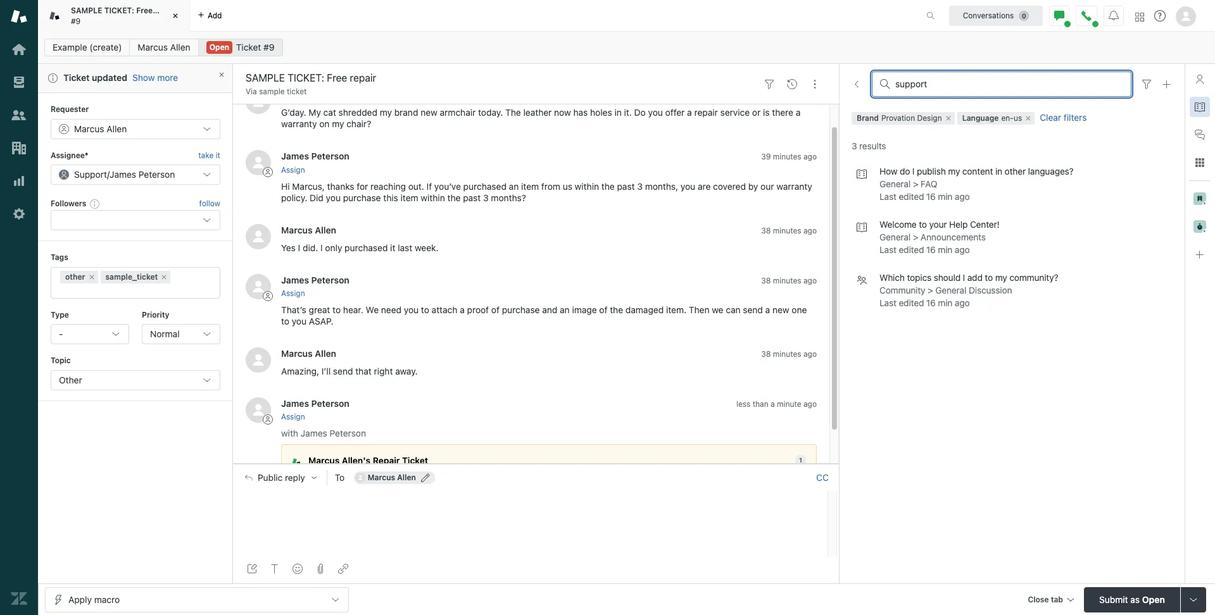 Task type: locate. For each thing, give the bounding box(es) containing it.
3 minutes from the top
[[773, 276, 802, 285]]

assignee*
[[51, 151, 88, 160]]

1 minutes from the top
[[773, 152, 802, 162]]

min down general
[[938, 298, 953, 309]]

1 horizontal spatial send
[[743, 305, 763, 315]]

james up that's
[[281, 275, 309, 285]]

0 vertical spatial assign
[[281, 165, 305, 175]]

1 horizontal spatial purchased
[[464, 181, 507, 192]]

2 vertical spatial edited
[[899, 298, 925, 309]]

on
[[319, 119, 330, 129]]

repair inside g'day. my cat shredded my brand new armchair today. the leather now has holes in it. do you offer a repair service or is there a warranty on my chair?
[[695, 107, 718, 118]]

1 vertical spatial 3
[[638, 181, 643, 192]]

2 vertical spatial 38 minutes ago
[[762, 350, 817, 359]]

the left damaged
[[610, 305, 623, 315]]

reaching
[[371, 181, 406, 192]]

center!‬
[[971, 219, 1000, 230]]

james inside assignee* element
[[110, 169, 136, 180]]

minutes up one
[[773, 276, 802, 285]]

> down topics
[[928, 285, 934, 296]]

a right the there at the right top of the page
[[796, 107, 801, 118]]

avatar image for 38
[[246, 274, 271, 299]]

2 vertical spatial min
[[938, 298, 953, 309]]

2 vertical spatial 38 minutes ago text field
[[762, 350, 817, 359]]

0 vertical spatial repair
[[155, 6, 177, 15]]

2 edited from the top
[[899, 245, 925, 256]]

0 vertical spatial ‭general‬
[[880, 179, 911, 190]]

normal
[[150, 329, 180, 340]]

within right from
[[575, 181, 599, 192]]

it left last
[[390, 242, 396, 253]]

assign for that's
[[281, 289, 305, 298]]

1 horizontal spatial within
[[575, 181, 599, 192]]

followers element
[[51, 211, 220, 231]]

assign up that's
[[281, 289, 305, 298]]

2 vertical spatial assign
[[281, 413, 305, 422]]

1 avatar image from the top
[[246, 150, 271, 176]]

great
[[309, 305, 330, 315]]

the inside that's great to hear. we need you to attach a proof of purchase and an image of the damaged item. then we can send a new one to you asap.
[[610, 305, 623, 315]]

1 vertical spatial assign
[[281, 289, 305, 298]]

last for ‭which topics should i add to my community?‬ community > general discussion last edited 16 min ago
[[880, 298, 897, 309]]

language en-us
[[963, 114, 1023, 123]]

2 38 minutes ago from the top
[[762, 276, 817, 285]]

repair inside sample ticket: free repair #9
[[155, 6, 177, 15]]

or
[[753, 107, 761, 118]]

james peterson link up 'marcus,'
[[281, 151, 350, 162]]

you down that's
[[292, 316, 307, 327]]

us right from
[[563, 181, 573, 192]]

1 vertical spatial purchase
[[502, 305, 540, 315]]

0 horizontal spatial remove image
[[945, 115, 953, 122]]

minutes right 39
[[773, 152, 802, 162]]

are
[[698, 181, 711, 192]]

my up discussion
[[996, 273, 1008, 283]]

new right the brand
[[421, 107, 438, 118]]

requester element
[[51, 119, 220, 139]]

0 horizontal spatial warranty
[[281, 119, 317, 129]]

1 16 from the top
[[927, 192, 936, 202]]

1 james peterson assign from the top
[[281, 151, 350, 175]]

i right yes
[[298, 242, 300, 253]]

marcus allen link for amazing,
[[281, 348, 336, 359]]

knowledge image
[[1195, 102, 1206, 112]]

2 vertical spatial assign button
[[281, 412, 305, 423]]

edited inside ‭which topics should i add to my community?‬ community > general discussion last edited 16 min ago
[[899, 298, 925, 309]]

it
[[216, 151, 220, 160], [390, 242, 396, 253]]

james right support on the left top of the page
[[110, 169, 136, 180]]

1 horizontal spatial repair
[[695, 107, 718, 118]]

send inside that's great to hear. we need you to attach a proof of purchase and an image of the damaged item. then we can send a new one to you asap.
[[743, 305, 763, 315]]

min up your
[[938, 192, 953, 202]]

james peterson link for great
[[281, 275, 350, 285]]

1 assign from the top
[[281, 165, 305, 175]]

i right did.
[[321, 242, 323, 253]]

apply macro
[[68, 595, 120, 605]]

38 minutes ago text field for week.
[[762, 226, 817, 235]]

0 vertical spatial warranty
[[281, 119, 317, 129]]

1 horizontal spatial other
[[1005, 166, 1026, 177]]

brand provation design
[[857, 114, 942, 123]]

the down you've
[[448, 192, 461, 203]]

james peterson assign for great
[[281, 275, 350, 298]]

add attachment image
[[315, 564, 326, 575]]

0 horizontal spatial past
[[463, 192, 481, 203]]

ticket inside conversationlabel log
[[402, 456, 428, 466]]

assign button up that's
[[281, 288, 305, 300]]

1 vertical spatial ticket
[[63, 72, 90, 83]]

priority
[[142, 310, 169, 320]]

minutes down our
[[773, 226, 802, 235]]

1 vertical spatial >
[[913, 232, 919, 243]]

> inside ‭how do i publish my content in other languages?‬ ‭general‬ > ‭faq‬ last edited 16 min ago
[[913, 179, 919, 190]]

months,
[[645, 181, 679, 192]]

1 vertical spatial repair
[[695, 107, 718, 118]]

0 vertical spatial new
[[421, 107, 438, 118]]

1 vertical spatial ‭general‬
[[880, 232, 911, 243]]

minutes down one
[[773, 350, 802, 359]]

0 vertical spatial marcus allen link
[[130, 39, 199, 56]]

ticket down example in the top left of the page
[[63, 72, 90, 83]]

within
[[575, 181, 599, 192], [421, 192, 445, 203]]

purchased
[[464, 181, 507, 192], [345, 242, 388, 253]]

james peterson link up with james peterson
[[281, 398, 350, 409]]

marcus allen up amazing,
[[281, 348, 336, 359]]

3 last from the top
[[880, 298, 897, 309]]

repair
[[155, 6, 177, 15], [695, 107, 718, 118]]

0 vertical spatial min
[[938, 192, 953, 202]]

2 min from the top
[[938, 245, 953, 256]]

0 vertical spatial within
[[575, 181, 599, 192]]

james peterson assign up great
[[281, 275, 350, 298]]

1 last from the top
[[880, 192, 897, 202]]

> inside ‭which topics should i add to my community?‬ community > general discussion last edited 16 min ago
[[928, 285, 934, 296]]

assign up with
[[281, 413, 305, 422]]

0 vertical spatial 38 minutes ago
[[762, 226, 817, 235]]

1 remove image from the left
[[88, 274, 95, 281]]

peterson for 39
[[311, 151, 350, 162]]

‭announcements‬
[[921, 232, 986, 243]]

bookmarks image
[[1194, 193, 1207, 205]]

repair left the service
[[695, 107, 718, 118]]

0 vertical spatial it
[[216, 151, 220, 160]]

notifications image
[[1109, 10, 1119, 21]]

then
[[689, 305, 710, 315]]

item left from
[[521, 181, 539, 192]]

0 vertical spatial purchase
[[343, 192, 381, 203]]

cc button
[[817, 472, 829, 484]]

g'day.
[[281, 107, 306, 118]]

1 horizontal spatial an
[[560, 305, 570, 315]]

is
[[763, 107, 770, 118]]

marcus allen link for yes
[[281, 225, 336, 235]]

#9 inside sample ticket: free repair #9
[[71, 16, 81, 26]]

ticket up edit user icon
[[402, 456, 428, 466]]

3 avatar image from the top
[[246, 274, 271, 299]]

peterson up thanks on the top left of page
[[311, 151, 350, 162]]

#9 inside secondary 'element'
[[264, 42, 275, 53]]

2 vertical spatial marcus allen link
[[281, 348, 336, 359]]

get started image
[[11, 41, 27, 58]]

main element
[[0, 0, 38, 616]]

0 vertical spatial james peterson assign
[[281, 151, 350, 175]]

my left the brand
[[380, 107, 392, 118]]

1 vertical spatial in
[[996, 166, 1003, 177]]

1 horizontal spatial remove image
[[160, 274, 168, 281]]

1 vertical spatial assign button
[[281, 288, 305, 300]]

item
[[521, 181, 539, 192], [401, 192, 419, 203]]

0 horizontal spatial add
[[208, 10, 222, 20]]

1 38 minutes ago text field from the top
[[762, 226, 817, 235]]

marcus allen up more
[[138, 42, 190, 53]]

allen down close image at the left top of the page
[[170, 42, 190, 53]]

for
[[357, 181, 368, 192]]

create or request article image
[[1163, 79, 1173, 89]]

you right do
[[648, 107, 663, 118]]

to left "attach"
[[421, 305, 429, 315]]

in left it.
[[615, 107, 622, 118]]

0 vertical spatial 3
[[852, 141, 857, 152]]

sample ticket: free repair #9
[[71, 6, 177, 26]]

ticket
[[236, 42, 261, 53], [63, 72, 90, 83], [402, 456, 428, 466]]

0 horizontal spatial in
[[615, 107, 622, 118]]

i right should
[[963, 273, 966, 283]]

ticket inside secondary 'element'
[[236, 42, 261, 53]]

remove image left sample_ticket
[[88, 274, 95, 281]]

i right do
[[913, 166, 915, 177]]

language
[[963, 114, 999, 123]]

3 assign button from the top
[[281, 412, 305, 423]]

0 horizontal spatial open
[[209, 42, 229, 52]]

39 minutes ago
[[762, 152, 817, 162]]

4 minutes from the top
[[773, 350, 802, 359]]

1 remove image from the left
[[945, 115, 953, 122]]

2 vertical spatial ticket
[[402, 456, 428, 466]]

marcus allen link up amazing,
[[281, 348, 336, 359]]

our
[[761, 181, 774, 192]]

allen left edit user icon
[[397, 473, 416, 482]]

min down ‭announcements‬
[[938, 245, 953, 256]]

3 left months?
[[483, 192, 489, 203]]

edited for topics
[[899, 298, 925, 309]]

repair
[[373, 456, 400, 466]]

2 vertical spatial the
[[610, 305, 623, 315]]

> down ‭welcome on the top
[[913, 232, 919, 243]]

past left months,
[[617, 181, 635, 192]]

i inside ‭how do i publish my content in other languages?‬ ‭general‬ > ‭faq‬ last edited 16 min ago
[[913, 166, 915, 177]]

1 38 minutes ago from the top
[[762, 226, 817, 235]]

ticket for ticket updated show more
[[63, 72, 90, 83]]

send
[[743, 305, 763, 315], [333, 366, 353, 377]]

1 assign button from the top
[[281, 165, 305, 176]]

hi
[[281, 181, 290, 192]]

0 horizontal spatial 3
[[483, 192, 489, 203]]

None field
[[896, 79, 1124, 90]]

3 left results
[[852, 141, 857, 152]]

you down thanks on the top left of page
[[326, 192, 341, 203]]

clear
[[1040, 112, 1062, 123]]

0 horizontal spatial new
[[421, 107, 438, 118]]

has
[[574, 107, 588, 118]]

james peterson link up great
[[281, 275, 350, 285]]

james up the hi
[[281, 151, 309, 162]]

show
[[132, 72, 155, 83]]

1
[[799, 457, 803, 465]]

0 horizontal spatial #9
[[71, 16, 81, 26]]

ago inside ‭how do i publish my content in other languages?‬ ‭general‬ > ‭faq‬ last edited 16 min ago
[[955, 192, 970, 202]]

min inside ‭which topics should i add to my community?‬ community > general discussion last edited 16 min ago
[[938, 298, 953, 309]]

1 horizontal spatial #9
[[264, 42, 275, 53]]

1 vertical spatial other
[[65, 272, 85, 282]]

an inside hi marcus, thanks for reaching out. if you've purchased an item from us within the past 3 months, you are covered by our warranty policy. did you purchase this item within the past 3 months?
[[509, 181, 519, 192]]

1 horizontal spatial new
[[773, 305, 790, 315]]

image
[[572, 305, 597, 315]]

2 vertical spatial 16
[[927, 298, 936, 309]]

marcus allen's repair ticket
[[309, 456, 428, 466]]

add inside ‭which topics should i add to my community?‬ community > general discussion last edited 16 min ago
[[968, 273, 983, 283]]

1 vertical spatial within
[[421, 192, 445, 203]]

peterson for less
[[311, 398, 350, 409]]

alert
[[38, 64, 233, 93]]

2 vertical spatial >
[[928, 285, 934, 296]]

1 horizontal spatial of
[[600, 305, 608, 315]]

remove image right sample_ticket
[[160, 274, 168, 281]]

16 for should
[[927, 298, 936, 309]]

0 horizontal spatial item
[[401, 192, 419, 203]]

2 assign from the top
[[281, 289, 305, 298]]

warranty inside g'day. my cat shredded my brand new armchair today. the leather now has holes in it. do you offer a repair service or is there a warranty on my chair?
[[281, 119, 317, 129]]

edited inside ‭how do i publish my content in other languages?‬ ‭general‬ > ‭faq‬ last edited 16 min ago
[[899, 192, 925, 202]]

1 vertical spatial min
[[938, 245, 953, 256]]

ticket up via
[[236, 42, 261, 53]]

0 horizontal spatial remove image
[[88, 274, 95, 281]]

tabs tab list
[[38, 0, 914, 32]]

1 vertical spatial an
[[560, 305, 570, 315]]

2 vertical spatial 38
[[762, 350, 771, 359]]

remove image right en- on the right top
[[1025, 115, 1033, 122]]

last inside ‭welcome to your help center!‬ ‭general‬ > ‭announcements‬ last edited 16 min ago
[[880, 245, 897, 256]]

do
[[635, 107, 646, 118]]

3 results
[[852, 141, 887, 152]]

1 james peterson link from the top
[[281, 151, 350, 162]]

> left ‭faq‬
[[913, 179, 919, 190]]

2 remove image from the left
[[160, 274, 168, 281]]

last inside ‭how do i publish my content in other languages?‬ ‭general‬ > ‭faq‬ last edited 16 min ago
[[880, 192, 897, 202]]

0 vertical spatial other
[[1005, 166, 1026, 177]]

0 vertical spatial 16
[[927, 192, 936, 202]]

1 vertical spatial james peterson assign
[[281, 275, 350, 298]]

tags
[[51, 253, 68, 263]]

purchase inside hi marcus, thanks for reaching out. if you've purchased an item from us within the past 3 months, you are covered by our warranty policy. did you purchase this item within the past 3 months?
[[343, 192, 381, 203]]

38 minutes ago text field down our
[[762, 226, 817, 235]]

min for publish
[[938, 192, 953, 202]]

open inside secondary 'element'
[[209, 42, 229, 52]]

1 vertical spatial #9
[[264, 42, 275, 53]]

ticket inside ticket updated show more
[[63, 72, 90, 83]]

0 vertical spatial james peterson link
[[281, 151, 350, 162]]

0 vertical spatial in
[[615, 107, 622, 118]]

1 vertical spatial james peterson link
[[281, 275, 350, 285]]

now
[[554, 107, 571, 118]]

38 minutes ago text field
[[762, 226, 817, 235], [762, 276, 817, 285], [762, 350, 817, 359]]

purchased right only
[[345, 242, 388, 253]]

warranty down g'day.
[[281, 119, 317, 129]]

min inside ‭how do i publish my content in other languages?‬ ‭general‬ > ‭faq‬ last edited 16 min ago
[[938, 192, 953, 202]]

3 james peterson assign from the top
[[281, 398, 350, 422]]

peterson right /
[[139, 169, 175, 180]]

an right and
[[560, 305, 570, 315]]

2 minutes from the top
[[773, 226, 802, 235]]

1 vertical spatial purchased
[[345, 242, 388, 253]]

0 horizontal spatial repair
[[155, 6, 177, 15]]

3 edited from the top
[[899, 298, 925, 309]]

1 vertical spatial marcus allen link
[[281, 225, 336, 235]]

public reply button
[[234, 465, 327, 491]]

brand
[[857, 114, 879, 123]]

0 horizontal spatial send
[[333, 366, 353, 377]]

3 min from the top
[[938, 298, 953, 309]]

admin image
[[11, 206, 27, 222]]

1 min from the top
[[938, 192, 953, 202]]

remove image for sample_ticket
[[160, 274, 168, 281]]

16 down general
[[927, 298, 936, 309]]

that's great to hear. we need you to attach a proof of purchase and an image of the damaged item. then we can send a new one to you asap.
[[281, 305, 810, 327]]

past left months?
[[463, 192, 481, 203]]

0 vertical spatial >
[[913, 179, 919, 190]]

of right image
[[600, 305, 608, 315]]

hide composer image
[[531, 459, 541, 469]]

3 16 from the top
[[927, 298, 936, 309]]

1 horizontal spatial remove image
[[1025, 115, 1033, 122]]

yes
[[281, 242, 296, 253]]

3 38 from the top
[[762, 350, 771, 359]]

assign button up with
[[281, 412, 305, 423]]

send right i'll
[[333, 366, 353, 377]]

james for 39
[[281, 151, 309, 162]]

in right content
[[996, 166, 1003, 177]]

marcus inside requester element
[[74, 123, 104, 134]]

0 vertical spatial 38
[[762, 226, 771, 235]]

last for ‭how do i publish my content in other languages?‬ ‭general‬ > ‭faq‬ last edited 16 min ago
[[880, 192, 897, 202]]

i
[[913, 166, 915, 177], [298, 242, 300, 253], [321, 242, 323, 253], [963, 273, 966, 283]]

edited down community
[[899, 298, 925, 309]]

to
[[335, 472, 345, 483]]

get help image
[[1155, 10, 1166, 22]]

secondary element
[[38, 35, 1216, 60]]

2 assign button from the top
[[281, 288, 305, 300]]

past
[[617, 181, 635, 192], [463, 192, 481, 203]]

1 vertical spatial last
[[880, 245, 897, 256]]

do
[[900, 166, 911, 177]]

2 james peterson link from the top
[[281, 275, 350, 285]]

you right need
[[404, 305, 419, 315]]

1 horizontal spatial it
[[390, 242, 396, 253]]

1 vertical spatial 38 minutes ago text field
[[762, 276, 817, 285]]

last inside ‭which topics should i add to my community?‬ community > general discussion last edited 16 min ago
[[880, 298, 897, 309]]

repair right free
[[155, 6, 177, 15]]

allen up i'll
[[315, 348, 336, 359]]

1 vertical spatial add
[[968, 273, 983, 283]]

marcus.allen@example.com image
[[355, 473, 365, 483]]

ticket actions image
[[810, 79, 820, 89]]

other left languages?‬
[[1005, 166, 1026, 177]]

remove image right design
[[945, 115, 953, 122]]

0 vertical spatial purchased
[[464, 181, 507, 192]]

close
[[1028, 595, 1049, 605]]

16 inside ‭how do i publish my content in other languages?‬ ‭general‬ > ‭faq‬ last edited 16 min ago
[[927, 192, 936, 202]]

1 horizontal spatial purchase
[[502, 305, 540, 315]]

1 horizontal spatial ticket
[[236, 42, 261, 53]]

2 of from the left
[[600, 305, 608, 315]]

1 vertical spatial 16
[[927, 245, 936, 256]]

16 for i
[[927, 192, 936, 202]]

1 vertical spatial edited
[[899, 245, 925, 256]]

an
[[509, 181, 519, 192], [560, 305, 570, 315]]

1 vertical spatial open
[[1143, 595, 1166, 605]]

‭general‬ inside ‭welcome to your help center!‬ ‭general‬ > ‭announcements‬ last edited 16 min ago
[[880, 232, 911, 243]]

allen
[[170, 42, 190, 53], [107, 123, 127, 134], [315, 225, 336, 235], [315, 348, 336, 359], [397, 473, 416, 482]]

free
[[136, 6, 153, 15]]

last
[[398, 242, 413, 253]]

by
[[749, 181, 759, 192]]

1 38 from the top
[[762, 226, 771, 235]]

edited down ‭faq‬
[[899, 192, 925, 202]]

avatar image
[[246, 150, 271, 176], [246, 224, 271, 249], [246, 274, 271, 299], [246, 348, 271, 373], [246, 398, 271, 423]]

3 assign from the top
[[281, 413, 305, 422]]

assign button for that's
[[281, 288, 305, 300]]

filter image
[[1142, 79, 1152, 89]]

allen up only
[[315, 225, 336, 235]]

0 vertical spatial ticket
[[236, 42, 261, 53]]

2 vertical spatial 3
[[483, 192, 489, 203]]

marcus allen link up more
[[130, 39, 199, 56]]

offer
[[666, 107, 685, 118]]

2 38 minutes ago text field from the top
[[762, 276, 817, 285]]

back image
[[852, 79, 862, 89]]

zendesk image
[[11, 591, 27, 608]]

less than a minute ago text field
[[737, 400, 817, 409]]

customers image
[[11, 107, 27, 124]]

send right can
[[743, 305, 763, 315]]

remove image for design
[[945, 115, 953, 122]]

0 vertical spatial assign button
[[281, 165, 305, 176]]

2 vertical spatial james peterson link
[[281, 398, 350, 409]]

my right publish
[[949, 166, 961, 177]]

topics
[[907, 273, 932, 283]]

less
[[737, 400, 751, 409]]

remove image
[[88, 274, 95, 281], [160, 274, 168, 281]]

2 remove image from the left
[[1025, 115, 1033, 122]]

0 horizontal spatial purchase
[[343, 192, 381, 203]]

covered
[[713, 181, 746, 192]]

0 vertical spatial #9
[[71, 16, 81, 26]]

thanks
[[327, 181, 355, 192]]

- button
[[51, 325, 129, 345]]

marcus allen link
[[130, 39, 199, 56], [281, 225, 336, 235], [281, 348, 336, 359]]

purchase down for
[[343, 192, 381, 203]]

zendesk products image
[[1136, 12, 1145, 21]]

open right as
[[1143, 595, 1166, 605]]

it inside button
[[216, 151, 220, 160]]

example (create) button
[[44, 39, 130, 56]]

‭welcome
[[880, 219, 917, 230]]

item down out.
[[401, 192, 419, 203]]

amazing,
[[281, 366, 319, 377]]

1 ‭general‬ from the top
[[880, 179, 911, 190]]

proof
[[467, 305, 489, 315]]

0 horizontal spatial other
[[65, 272, 85, 282]]

5 avatar image from the top
[[246, 398, 271, 423]]

warranty right our
[[777, 181, 813, 192]]

2 last from the top
[[880, 245, 897, 256]]

38 minutes ago text field for attach
[[762, 276, 817, 285]]

peterson for 38
[[311, 275, 350, 285]]

2 ‭general‬ from the top
[[880, 232, 911, 243]]

allen up support / james peterson
[[107, 123, 127, 134]]

of
[[492, 305, 500, 315], [600, 305, 608, 315]]

need
[[381, 305, 402, 315]]

open
[[209, 42, 229, 52], [1143, 595, 1166, 605]]

other
[[1005, 166, 1026, 177], [65, 272, 85, 282]]

2 james peterson assign from the top
[[281, 275, 350, 298]]

2 vertical spatial last
[[880, 298, 897, 309]]

tab
[[38, 0, 190, 32]]

it inside conversationlabel log
[[390, 242, 396, 253]]

0 horizontal spatial ticket
[[63, 72, 90, 83]]

views image
[[11, 74, 27, 91]]

38 for attach
[[762, 276, 771, 285]]

0 vertical spatial 38 minutes ago text field
[[762, 226, 817, 235]]

edited down ‭welcome on the top
[[899, 245, 925, 256]]

other down tags
[[65, 272, 85, 282]]

it right take
[[216, 151, 220, 160]]

16 inside ‭which topics should i add to my community?‬ community > general discussion last edited 16 min ago
[[927, 298, 936, 309]]

the left months,
[[602, 181, 615, 192]]

38 for week.
[[762, 226, 771, 235]]

2 horizontal spatial 3
[[852, 141, 857, 152]]

marcus up amazing,
[[281, 348, 313, 359]]

1 edited from the top
[[899, 192, 925, 202]]

38 minutes ago down one
[[762, 350, 817, 359]]

2 38 from the top
[[762, 276, 771, 285]]

an up months?
[[509, 181, 519, 192]]

‭general‬ down ‭how
[[880, 179, 911, 190]]

purchased inside hi marcus, thanks for reaching out. if you've purchased an item from us within the past 3 months, you are covered by our warranty policy. did you purchase this item within the past 3 months?
[[464, 181, 507, 192]]

2 16 from the top
[[927, 245, 936, 256]]

remove image
[[945, 115, 953, 122], [1025, 115, 1033, 122]]

16
[[927, 192, 936, 202], [927, 245, 936, 256], [927, 298, 936, 309]]



Task type: vqa. For each thing, say whether or not it's contained in the screenshot.
Discussion
yes



Task type: describe. For each thing, give the bounding box(es) containing it.
requester
[[51, 105, 89, 114]]

zendesk support image
[[11, 8, 27, 25]]

‭welcome to your help center!‬ ‭general‬ > ‭announcements‬ last edited 16 min ago
[[880, 219, 1000, 256]]

3 james peterson link from the top
[[281, 398, 350, 409]]

conversations
[[963, 10, 1014, 20]]

away.
[[395, 366, 418, 377]]

edit user image
[[421, 474, 430, 482]]

1 of from the left
[[492, 305, 500, 315]]

ticket updated show more
[[63, 72, 178, 83]]

minutes for yes i did. i only purchased it last week.
[[773, 226, 802, 235]]

Subject field
[[243, 70, 756, 86]]

ticket
[[287, 87, 307, 96]]

clear filters link
[[1038, 112, 1090, 125]]

allen's
[[342, 456, 371, 466]]

out.
[[408, 181, 424, 192]]

38 minutes ago for attach
[[762, 276, 817, 285]]

(create)
[[90, 42, 122, 53]]

a right than
[[771, 400, 775, 409]]

sample_ticket
[[105, 272, 158, 282]]

1 horizontal spatial open
[[1143, 595, 1166, 605]]

alert containing ticket updated
[[38, 64, 233, 93]]

shredded
[[339, 107, 378, 118]]

take it
[[198, 151, 220, 160]]

‭general‬ inside ‭how do i publish my content in other languages?‬ ‭general‬ > ‭faq‬ last edited 16 min ago
[[880, 179, 911, 190]]

the
[[506, 107, 521, 118]]

it.
[[624, 107, 632, 118]]

customer context image
[[1195, 74, 1206, 84]]

2 avatar image from the top
[[246, 224, 271, 249]]

displays possible ticket submission types image
[[1189, 595, 1199, 605]]

results
[[860, 141, 887, 152]]

0 vertical spatial the
[[602, 181, 615, 192]]

policy.
[[281, 192, 307, 203]]

ticket:
[[104, 6, 134, 15]]

time tracking image
[[1194, 220, 1207, 233]]

marcus down repair
[[368, 473, 395, 482]]

tab
[[1051, 595, 1064, 605]]

min for i
[[938, 298, 953, 309]]

you've
[[435, 181, 461, 192]]

you left are
[[681, 181, 696, 192]]

james for 38
[[281, 275, 309, 285]]

marcus,
[[292, 181, 325, 192]]

there
[[772, 107, 794, 118]]

> inside ‭welcome to your help center!‬ ‭general‬ > ‭announcements‬ last edited 16 min ago
[[913, 232, 919, 243]]

example (create)
[[53, 42, 122, 53]]

one
[[792, 305, 807, 315]]

add inside add popup button
[[208, 10, 222, 20]]

‭which
[[880, 273, 905, 283]]

clear filters
[[1040, 112, 1087, 123]]

info on adding followers image
[[90, 199, 100, 209]]

your
[[930, 219, 947, 230]]

a right offer at the top right
[[687, 107, 692, 118]]

take it button
[[198, 149, 220, 162]]

marcus allen up did.
[[281, 225, 336, 235]]

hi marcus, thanks for reaching out. if you've purchased an item from us within the past 3 months, you are covered by our warranty policy. did you purchase this item within the past 3 months?
[[281, 181, 815, 203]]

follow
[[199, 199, 220, 209]]

an inside that's great to hear. we need you to attach a proof of purchase and an image of the damaged item. then we can send a new one to you asap.
[[560, 305, 570, 315]]

marcus allen inside secondary 'element'
[[138, 42, 190, 53]]

james right with
[[301, 428, 327, 439]]

close tab button
[[1023, 588, 1080, 615]]

apply
[[68, 595, 92, 605]]

today.
[[478, 107, 503, 118]]

peterson up allen's
[[330, 428, 366, 439]]

new inside that's great to hear. we need you to attach a proof of purchase and an image of the damaged item. then we can send a new one to you asap.
[[773, 305, 790, 315]]

add button
[[190, 0, 230, 31]]

insert emojis image
[[293, 564, 303, 575]]

allen inside secondary 'element'
[[170, 42, 190, 53]]

-
[[59, 329, 63, 340]]

1 horizontal spatial 3
[[638, 181, 643, 192]]

1 horizontal spatial past
[[617, 181, 635, 192]]

1 vertical spatial the
[[448, 192, 461, 203]]

follow button
[[199, 198, 220, 210]]

submit as open
[[1100, 595, 1166, 605]]

yes i did. i only purchased it last week.
[[281, 242, 439, 253]]

ago inside ‭welcome to your help center!‬ ‭general‬ > ‭announcements‬ last edited 16 min ago
[[955, 245, 970, 256]]

3 38 minutes ago from the top
[[762, 350, 817, 359]]

39
[[762, 152, 771, 162]]

ticket for ticket #9
[[236, 42, 261, 53]]

en-
[[1002, 114, 1014, 123]]

in inside ‭how do i publish my content in other languages?‬ ‭general‬ > ‭faq‬ last edited 16 min ago
[[996, 166, 1003, 177]]

avatar image for less
[[246, 398, 271, 423]]

ago inside ‭which topics should i add to my community?‬ community > general discussion last edited 16 min ago
[[955, 298, 970, 309]]

my inside ‭how do i publish my content in other languages?‬ ‭general‬ > ‭faq‬ last edited 16 min ago
[[949, 166, 961, 177]]

close ticket collision notification image
[[218, 71, 226, 78]]

close image
[[169, 10, 182, 22]]

remove image for other
[[88, 274, 95, 281]]

marcus allen down repair
[[368, 473, 416, 482]]

tab containing sample ticket: free repair
[[38, 0, 190, 32]]

us inside hi marcus, thanks for reaching out. if you've purchased an item from us within the past 3 months, you are covered by our warranty policy. did you purchase this item within the past 3 months?
[[563, 181, 573, 192]]

in inside g'day. my cat shredded my brand new armchair today. the leather now has holes in it. do you offer a repair service or is there a warranty on my chair?
[[615, 107, 622, 118]]

assignee* element
[[51, 165, 220, 185]]

16 inside ‭welcome to your help center!‬ ‭general‬ > ‭announcements‬ last edited 16 min ago
[[927, 245, 936, 256]]

leather
[[524, 107, 552, 118]]

holes
[[591, 107, 612, 118]]

chair?
[[347, 119, 371, 129]]

my right on
[[332, 119, 344, 129]]

1 vertical spatial send
[[333, 366, 353, 377]]

apps image
[[1195, 158, 1206, 168]]

we
[[712, 305, 724, 315]]

as
[[1131, 595, 1140, 605]]

assign button for hi
[[281, 165, 305, 176]]

my inside ‭which topics should i add to my community?‬ community > general discussion last edited 16 min ago
[[996, 273, 1008, 283]]

minutes for amazing, i'll send that right away.
[[773, 350, 802, 359]]

organizations image
[[11, 140, 27, 156]]

publish
[[917, 166, 946, 177]]

minutes for hi marcus, thanks for reaching out. if you've purchased an item from us within the past 3 months, you are covered by our warranty policy. did you purchase this item within the past 3 months?
[[773, 152, 802, 162]]

ticket #9
[[236, 42, 275, 53]]

can
[[726, 305, 741, 315]]

other inside ‭how do i publish my content in other languages?‬ ‭general‬ > ‭faq‬ last edited 16 min ago
[[1005, 166, 1026, 177]]

james for less
[[281, 398, 309, 409]]

community
[[880, 285, 926, 296]]

38 minutes ago for week.
[[762, 226, 817, 235]]

from
[[542, 181, 561, 192]]

warranty inside hi marcus, thanks for reaching out. if you've purchased an item from us within the past 3 months, you are covered by our warranty policy. did you purchase this item within the past 3 months?
[[777, 181, 813, 192]]

minute
[[777, 400, 802, 409]]

to down that's
[[281, 316, 289, 327]]

draft mode image
[[247, 564, 257, 575]]

topic element
[[51, 370, 220, 391]]

did
[[310, 192, 324, 203]]

reporting image
[[11, 173, 27, 189]]

week.
[[415, 242, 439, 253]]

remove image for us
[[1025, 115, 1033, 122]]

add link (cmd k) image
[[338, 564, 348, 575]]

1 horizontal spatial item
[[521, 181, 539, 192]]

public reply
[[258, 473, 305, 483]]

allen inside requester element
[[107, 123, 127, 134]]

marcus up yes
[[281, 225, 313, 235]]

more
[[157, 72, 178, 83]]

3 38 minutes ago text field from the top
[[762, 350, 817, 359]]

‭how do i publish my content in other languages?‬ ‭general‬ > ‭faq‬ last edited 16 min ago
[[880, 166, 1074, 202]]

with
[[281, 428, 298, 439]]

design
[[918, 114, 942, 123]]

format text image
[[270, 564, 280, 575]]

marcus allen link inside secondary 'element'
[[130, 39, 199, 56]]

avatar image for 39
[[246, 150, 271, 176]]

damaged
[[626, 305, 664, 315]]

amazing, i'll send that right away.
[[281, 366, 418, 377]]

events image
[[787, 79, 798, 89]]

filter image
[[765, 79, 775, 89]]

‭how
[[880, 166, 898, 177]]

marcus allen inside requester element
[[74, 123, 127, 134]]

topic
[[51, 356, 71, 366]]

0 vertical spatial us
[[1014, 114, 1023, 123]]

marcus up to
[[309, 456, 340, 466]]

edited inside ‭welcome to your help center!‬ ‭general‬ > ‭announcements‬ last edited 16 min ago
[[899, 245, 925, 256]]

attach
[[432, 305, 458, 315]]

james peterson link for marcus,
[[281, 151, 350, 162]]

new inside g'day. my cat shredded my brand new armchair today. the leather now has holes in it. do you offer a repair service or is there a warranty on my chair?
[[421, 107, 438, 118]]

support
[[74, 169, 107, 180]]

james peterson assign for marcus,
[[281, 151, 350, 175]]

if
[[427, 181, 432, 192]]

this
[[383, 192, 398, 203]]

purchase inside that's great to hear. we need you to attach a proof of purchase and an image of the damaged item. then we can send a new one to you asap.
[[502, 305, 540, 315]]

community?‬
[[1010, 273, 1059, 283]]

0 horizontal spatial purchased
[[345, 242, 388, 253]]

provation
[[882, 114, 916, 123]]

cc
[[817, 472, 829, 483]]

only
[[325, 242, 342, 253]]

‭which topics should i add to my community?‬ community > general discussion last edited 16 min ago
[[880, 273, 1059, 309]]

discussion
[[969, 285, 1013, 296]]

i'll
[[322, 366, 331, 377]]

a left one
[[766, 305, 771, 315]]

show more button
[[132, 72, 178, 84]]

a left proof
[[460, 305, 465, 315]]

button displays agent's chat status as online. image
[[1055, 10, 1065, 21]]

peterson inside assignee* element
[[139, 169, 175, 180]]

and
[[542, 305, 558, 315]]

assign for hi
[[281, 165, 305, 175]]

content
[[963, 166, 994, 177]]

should
[[934, 273, 961, 283]]

macro
[[94, 595, 120, 605]]

39 minutes ago text field
[[762, 152, 817, 162]]

4 avatar image from the top
[[246, 348, 271, 373]]

1 vertical spatial past
[[463, 192, 481, 203]]

0 horizontal spatial within
[[421, 192, 445, 203]]

conversationlabel log
[[233, 79, 839, 502]]

you inside g'day. my cat shredded my brand new armchair today. the leather now has holes in it. do you offer a repair service or is there a warranty on my chair?
[[648, 107, 663, 118]]

to left the hear.
[[333, 305, 341, 315]]

minutes for that's great to hear. we need you to attach a proof of purchase and an image of the damaged item. then we can send a new one to you asap.
[[773, 276, 802, 285]]

edited for do
[[899, 192, 925, 202]]

i inside ‭which topics should i add to my community?‬ community > general discussion last edited 16 min ago
[[963, 273, 966, 283]]

marcus inside secondary 'element'
[[138, 42, 168, 53]]

that's
[[281, 305, 307, 315]]

min inside ‭welcome to your help center!‬ ‭general‬ > ‭announcements‬ last edited 16 min ago
[[938, 245, 953, 256]]

languages?‬
[[1029, 166, 1074, 177]]

to inside ‭which topics should i add to my community?‬ community > general discussion last edited 16 min ago
[[985, 273, 993, 283]]

to inside ‭welcome to your help center!‬ ‭general‬ > ‭announcements‬ last edited 16 min ago
[[919, 219, 927, 230]]



